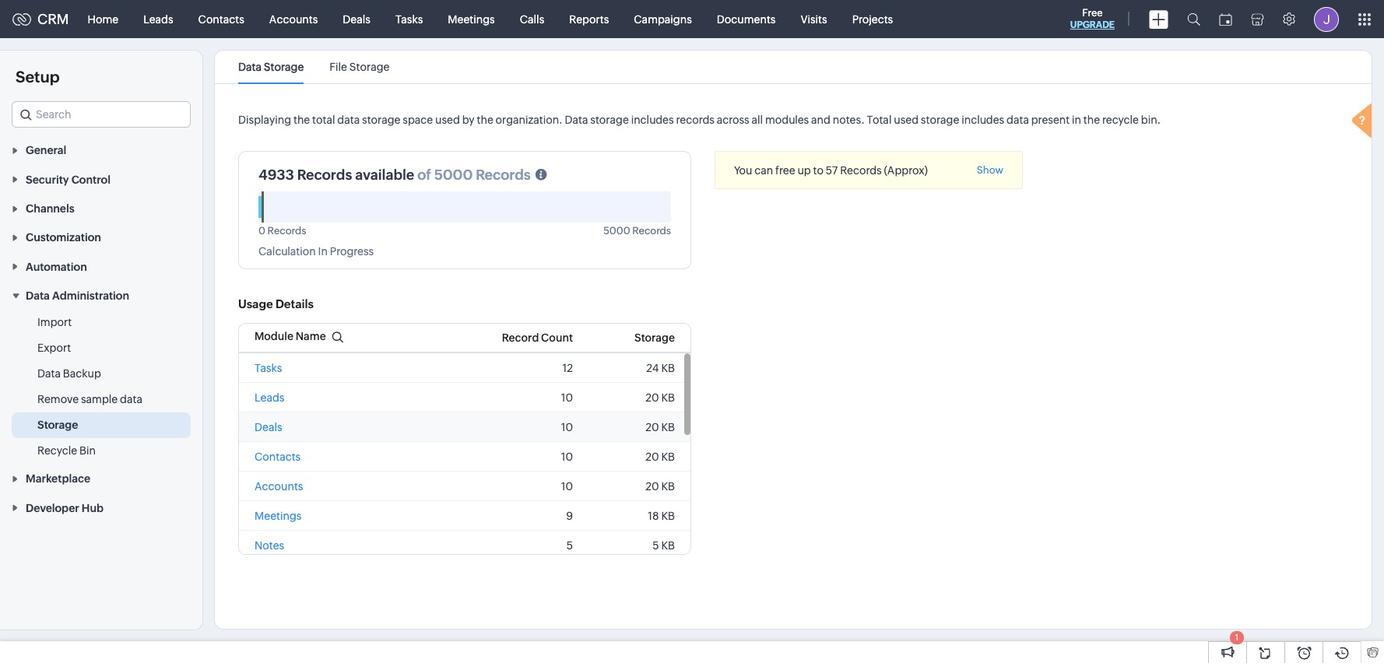 Task type: vqa. For each thing, say whether or not it's contained in the screenshot.
Chats image
no



Task type: locate. For each thing, give the bounding box(es) containing it.
records for 0 records
[[267, 225, 306, 237]]

2 kb from the top
[[661, 392, 675, 404]]

data
[[238, 61, 262, 73], [565, 114, 588, 126], [26, 290, 50, 302], [37, 367, 61, 380]]

1 horizontal spatial meetings
[[448, 13, 495, 25]]

automation
[[26, 261, 87, 273]]

available
[[355, 167, 414, 183]]

administration
[[52, 290, 129, 302]]

customization button
[[0, 223, 202, 252]]

module name
[[255, 330, 326, 343]]

0 horizontal spatial used
[[435, 114, 460, 126]]

1 horizontal spatial 5
[[653, 540, 659, 552]]

home
[[88, 13, 118, 25]]

1 kb from the top
[[661, 362, 675, 375]]

6 kb from the top
[[661, 510, 675, 523]]

5 down 18
[[653, 540, 659, 552]]

3 20 from the top
[[645, 451, 659, 463]]

profile image
[[1314, 7, 1339, 32]]

10
[[561, 392, 573, 404], [561, 421, 573, 434], [561, 451, 573, 463], [561, 481, 573, 493]]

show
[[977, 164, 1003, 176]]

channels button
[[0, 194, 202, 223]]

sample
[[81, 393, 118, 406]]

meetings up notes
[[255, 510, 302, 523]]

0 horizontal spatial 5000
[[434, 167, 473, 183]]

logo image
[[12, 13, 31, 25]]

storage
[[264, 61, 304, 73], [349, 61, 390, 73], [634, 332, 675, 344], [37, 419, 78, 431]]

of
[[417, 167, 431, 183]]

meetings link
[[435, 0, 507, 38]]

record
[[502, 332, 539, 344]]

0 horizontal spatial data
[[120, 393, 142, 406]]

1
[[1235, 633, 1239, 642]]

accounts up notes
[[255, 481, 303, 493]]

18 kb
[[648, 510, 675, 523]]

5 down 9
[[567, 540, 573, 552]]

None field
[[12, 101, 191, 128]]

contacts
[[198, 13, 244, 25], [255, 451, 301, 463]]

2 20 from the top
[[645, 421, 659, 434]]

accounts
[[269, 13, 318, 25], [255, 481, 303, 493]]

data down export link
[[37, 367, 61, 380]]

data up 'displaying'
[[238, 61, 262, 73]]

data left present
[[1007, 114, 1029, 126]]

1 vertical spatial 5000
[[603, 225, 630, 237]]

tasks down module
[[255, 362, 282, 375]]

7 kb from the top
[[661, 540, 675, 552]]

2 storage from the left
[[590, 114, 629, 126]]

leads right home link
[[143, 13, 173, 25]]

includes up show
[[962, 114, 1004, 126]]

57
[[826, 164, 838, 177]]

1 vertical spatial contacts
[[255, 451, 301, 463]]

0 horizontal spatial deals
[[255, 421, 282, 434]]

20 kb for accounts
[[645, 481, 675, 493]]

file
[[329, 61, 347, 73]]

the left total
[[293, 114, 310, 126]]

present
[[1031, 114, 1070, 126]]

1 horizontal spatial 5000
[[603, 225, 630, 237]]

0 horizontal spatial the
[[293, 114, 310, 126]]

1 horizontal spatial storage
[[590, 114, 629, 126]]

1 horizontal spatial the
[[477, 114, 493, 126]]

4933
[[258, 167, 294, 183]]

the right in
[[1084, 114, 1100, 126]]

file storage link
[[329, 61, 390, 73]]

bin
[[79, 445, 96, 457]]

search image
[[1187, 12, 1200, 26]]

0
[[258, 225, 265, 237]]

customization
[[26, 231, 101, 244]]

20 kb for deals
[[645, 421, 675, 434]]

data for data administration
[[26, 290, 50, 302]]

20 kb for leads
[[645, 392, 675, 404]]

documents link
[[704, 0, 788, 38]]

kb for leads
[[661, 392, 675, 404]]

projects
[[852, 13, 893, 25]]

create menu element
[[1140, 0, 1178, 38]]

calculation
[[258, 245, 316, 258]]

calendar image
[[1219, 13, 1232, 25]]

used right total
[[894, 114, 919, 126]]

total
[[312, 114, 335, 126]]

20 kb
[[645, 392, 675, 404], [645, 421, 675, 434], [645, 451, 675, 463], [645, 481, 675, 493]]

the
[[293, 114, 310, 126], [477, 114, 493, 126], [1084, 114, 1100, 126]]

1 horizontal spatial tasks
[[395, 13, 423, 25]]

1 10 from the top
[[561, 392, 573, 404]]

the right by
[[477, 114, 493, 126]]

reports
[[569, 13, 609, 25]]

0 horizontal spatial storage
[[362, 114, 401, 126]]

visits
[[801, 13, 827, 25]]

security control button
[[0, 165, 202, 194]]

3 20 kb from the top
[[645, 451, 675, 463]]

developer
[[26, 502, 79, 514]]

4 10 from the top
[[561, 481, 573, 493]]

name
[[296, 330, 326, 343]]

1 20 kb from the top
[[645, 392, 675, 404]]

data inside region
[[37, 367, 61, 380]]

5000
[[434, 167, 473, 183], [603, 225, 630, 237]]

by
[[462, 114, 475, 126]]

4 20 kb from the top
[[645, 481, 675, 493]]

storage down accounts link
[[264, 61, 304, 73]]

4 20 from the top
[[645, 481, 659, 493]]

1 horizontal spatial includes
[[962, 114, 1004, 126]]

10 for accounts
[[561, 481, 573, 493]]

1 horizontal spatial used
[[894, 114, 919, 126]]

1 vertical spatial meetings
[[255, 510, 302, 523]]

data right organization.
[[565, 114, 588, 126]]

3 kb from the top
[[661, 421, 675, 434]]

4 kb from the top
[[661, 451, 675, 463]]

5 kb
[[653, 540, 675, 552]]

upgrade
[[1070, 19, 1115, 30]]

records
[[840, 164, 882, 177], [297, 167, 352, 183], [476, 167, 531, 183], [267, 225, 306, 237], [632, 225, 671, 237]]

20 for deals
[[645, 421, 659, 434]]

records for 4933 records available of 5000 records
[[297, 167, 352, 183]]

usage details
[[238, 298, 314, 311]]

storage up 24
[[634, 332, 675, 344]]

notes.
[[833, 114, 865, 126]]

2 horizontal spatial the
[[1084, 114, 1100, 126]]

export link
[[37, 340, 71, 356]]

data administration region
[[0, 310, 202, 464]]

accounts up data storage link on the top left of the page
[[269, 13, 318, 25]]

0 vertical spatial tasks
[[395, 13, 423, 25]]

storage inside the data administration region
[[37, 419, 78, 431]]

meetings left calls
[[448, 13, 495, 25]]

crm
[[37, 11, 69, 27]]

20 for contacts
[[645, 451, 659, 463]]

documents
[[717, 13, 776, 25]]

1 20 from the top
[[645, 392, 659, 404]]

5
[[567, 540, 573, 552], [653, 540, 659, 552]]

1 vertical spatial tasks
[[255, 362, 282, 375]]

details
[[276, 298, 314, 311]]

security
[[26, 173, 69, 186]]

includes
[[631, 114, 674, 126], [962, 114, 1004, 126]]

data for data storage
[[238, 61, 262, 73]]

20
[[645, 392, 659, 404], [645, 421, 659, 434], [645, 451, 659, 463], [645, 481, 659, 493]]

5 for 5 kb
[[653, 540, 659, 552]]

1 horizontal spatial leads
[[255, 392, 285, 404]]

meetings
[[448, 13, 495, 25], [255, 510, 302, 523]]

home link
[[75, 0, 131, 38]]

data right total
[[337, 114, 360, 126]]

3 storage from the left
[[921, 114, 959, 126]]

storage
[[362, 114, 401, 126], [590, 114, 629, 126], [921, 114, 959, 126]]

12
[[563, 362, 573, 375]]

leads link
[[131, 0, 186, 38]]

search element
[[1178, 0, 1210, 38]]

leads down module
[[255, 392, 285, 404]]

kb for tasks
[[661, 362, 675, 375]]

leads
[[143, 13, 173, 25], [255, 392, 285, 404]]

2 horizontal spatial data
[[1007, 114, 1029, 126]]

used left by
[[435, 114, 460, 126]]

2 20 kb from the top
[[645, 421, 675, 434]]

data
[[337, 114, 360, 126], [1007, 114, 1029, 126], [120, 393, 142, 406]]

1 horizontal spatial contacts
[[255, 451, 301, 463]]

0 vertical spatial leads
[[143, 13, 173, 25]]

20 for accounts
[[645, 481, 659, 493]]

1 vertical spatial accounts
[[255, 481, 303, 493]]

5 kb from the top
[[661, 481, 675, 493]]

includes left records
[[631, 114, 674, 126]]

displaying the total data storage space used by the organization. data storage includes records across all modules  and notes. total used storage includes data present in the recycle bin.
[[238, 114, 1161, 126]]

3 10 from the top
[[561, 451, 573, 463]]

import link
[[37, 315, 72, 330]]

2 10 from the top
[[561, 421, 573, 434]]

contacts link
[[186, 0, 257, 38]]

0 vertical spatial contacts
[[198, 13, 244, 25]]

5000 records
[[603, 225, 671, 237]]

general button
[[0, 135, 202, 165]]

tasks link
[[383, 0, 435, 38]]

data right sample
[[120, 393, 142, 406]]

data inside dropdown button
[[26, 290, 50, 302]]

0 horizontal spatial includes
[[631, 114, 674, 126]]

calls
[[520, 13, 544, 25]]

24
[[646, 362, 659, 375]]

0 vertical spatial deals
[[343, 13, 370, 25]]

projects link
[[840, 0, 906, 38]]

data storage link
[[238, 61, 304, 73]]

1 5 from the left
[[567, 540, 573, 552]]

4933 records available of 5000 records
[[258, 167, 531, 183]]

tasks right deals link
[[395, 13, 423, 25]]

2 horizontal spatial storage
[[921, 114, 959, 126]]

storage down the remove
[[37, 419, 78, 431]]

deals
[[343, 13, 370, 25], [255, 421, 282, 434]]

2 5 from the left
[[653, 540, 659, 552]]

module
[[255, 330, 293, 343]]

data up import "link"
[[26, 290, 50, 302]]

records for 5000 records
[[632, 225, 671, 237]]

kb for deals
[[661, 421, 675, 434]]

0 horizontal spatial 5
[[567, 540, 573, 552]]



Task type: describe. For each thing, give the bounding box(es) containing it.
you can free up to 57 records (approx)
[[734, 164, 928, 177]]

notes
[[255, 540, 284, 552]]

export
[[37, 342, 71, 354]]

storage link
[[37, 417, 78, 433]]

1 vertical spatial deals
[[255, 421, 282, 434]]

data inside region
[[120, 393, 142, 406]]

deals link
[[330, 0, 383, 38]]

bin.
[[1141, 114, 1161, 126]]

data administration
[[26, 290, 129, 302]]

calculation in progress
[[258, 245, 374, 258]]

remove sample data
[[37, 393, 142, 406]]

0 vertical spatial 5000
[[434, 167, 473, 183]]

1 includes from the left
[[631, 114, 674, 126]]

remove
[[37, 393, 79, 406]]

developer hub button
[[0, 493, 202, 522]]

kb for contacts
[[661, 451, 675, 463]]

1 storage from the left
[[362, 114, 401, 126]]

setup
[[16, 68, 60, 86]]

across
[[717, 114, 749, 126]]

developer hub
[[26, 502, 104, 514]]

security control
[[26, 173, 111, 186]]

loading image
[[1348, 101, 1379, 144]]

0 records
[[258, 225, 306, 237]]

Search text field
[[12, 102, 190, 127]]

2 used from the left
[[894, 114, 919, 126]]

2 the from the left
[[477, 114, 493, 126]]

recycle
[[1102, 114, 1139, 126]]

marketplace
[[26, 473, 90, 485]]

modules
[[765, 114, 809, 126]]

kb for meetings
[[661, 510, 675, 523]]

and
[[811, 114, 831, 126]]

kb for accounts
[[661, 481, 675, 493]]

usage
[[238, 298, 273, 311]]

in
[[1072, 114, 1081, 126]]

free
[[1082, 7, 1103, 19]]

can
[[755, 164, 773, 177]]

crm link
[[12, 11, 69, 27]]

progress
[[330, 245, 374, 258]]

up
[[797, 164, 811, 177]]

total
[[867, 114, 892, 126]]

24 kb
[[646, 362, 675, 375]]

data administration button
[[0, 281, 202, 310]]

1 horizontal spatial data
[[337, 114, 360, 126]]

free upgrade
[[1070, 7, 1115, 30]]

create menu image
[[1149, 10, 1168, 28]]

channels
[[26, 202, 74, 215]]

data for data backup
[[37, 367, 61, 380]]

10 for deals
[[561, 421, 573, 434]]

remove sample data link
[[37, 392, 142, 407]]

2 includes from the left
[[962, 114, 1004, 126]]

1 used from the left
[[435, 114, 460, 126]]

displaying
[[238, 114, 291, 126]]

0 horizontal spatial leads
[[143, 13, 173, 25]]

backup
[[63, 367, 101, 380]]

file storage
[[329, 61, 390, 73]]

record count
[[502, 332, 573, 344]]

in
[[318, 245, 328, 258]]

recycle bin link
[[37, 443, 96, 459]]

to
[[813, 164, 824, 177]]

storage right file
[[349, 61, 390, 73]]

20 kb for contacts
[[645, 451, 675, 463]]

recycle bin
[[37, 445, 96, 457]]

campaigns link
[[621, 0, 704, 38]]

you
[[734, 164, 752, 177]]

9
[[566, 510, 573, 523]]

count
[[541, 332, 573, 344]]

import
[[37, 316, 72, 329]]

0 horizontal spatial contacts
[[198, 13, 244, 25]]

accounts link
[[257, 0, 330, 38]]

control
[[71, 173, 111, 186]]

recycle
[[37, 445, 77, 457]]

general
[[26, 144, 66, 157]]

0 horizontal spatial tasks
[[255, 362, 282, 375]]

1 horizontal spatial deals
[[343, 13, 370, 25]]

0 vertical spatial accounts
[[269, 13, 318, 25]]

calls link
[[507, 0, 557, 38]]

18
[[648, 510, 659, 523]]

profile element
[[1305, 0, 1348, 38]]

0 vertical spatial meetings
[[448, 13, 495, 25]]

space
[[403, 114, 433, 126]]

0 horizontal spatial meetings
[[255, 510, 302, 523]]

data storage
[[238, 61, 304, 73]]

1 the from the left
[[293, 114, 310, 126]]

campaigns
[[634, 13, 692, 25]]

10 for contacts
[[561, 451, 573, 463]]

kb for notes
[[661, 540, 675, 552]]

20 for leads
[[645, 392, 659, 404]]

data backup link
[[37, 366, 101, 382]]

1 vertical spatial leads
[[255, 392, 285, 404]]

5 for 5
[[567, 540, 573, 552]]

reports link
[[557, 0, 621, 38]]

organization.
[[496, 114, 563, 126]]

10 for leads
[[561, 392, 573, 404]]

marketplace button
[[0, 464, 202, 493]]

visits link
[[788, 0, 840, 38]]

hub
[[82, 502, 104, 514]]

3 the from the left
[[1084, 114, 1100, 126]]



